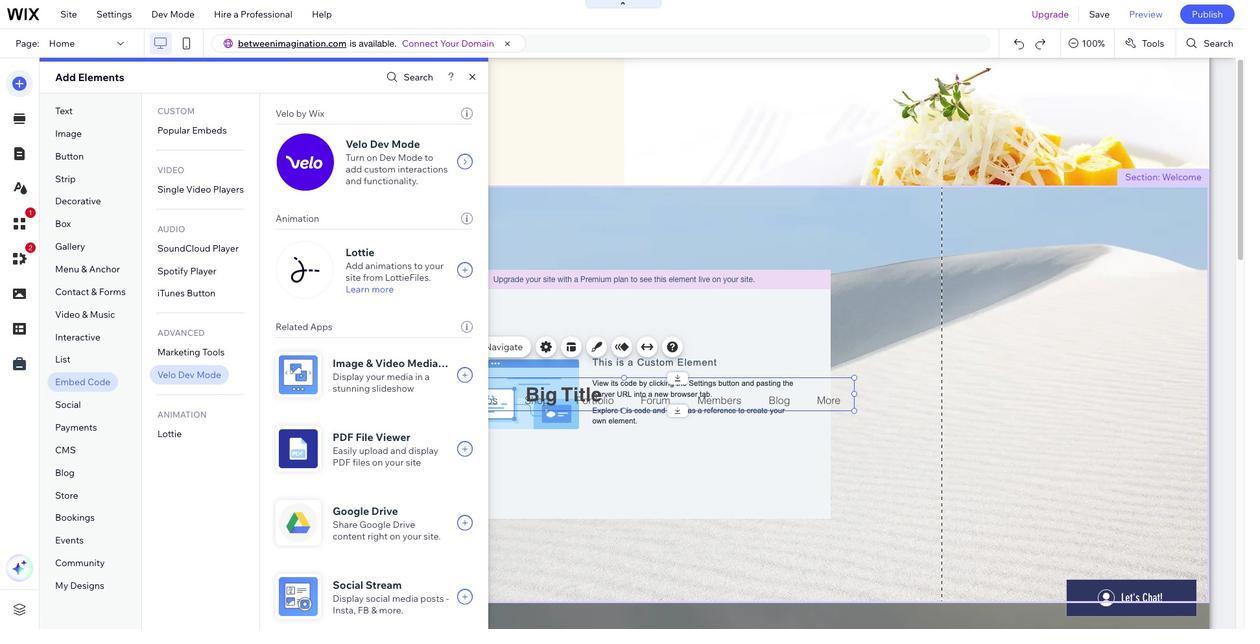 Task type: describe. For each thing, give the bounding box(es) containing it.
cms
[[55, 444, 76, 456]]

mode down marketing tools
[[197, 369, 221, 381]]

right
[[368, 531, 388, 542]]

to inside lottie add animations to your site from lottiefiles. learn more
[[414, 260, 423, 272]]

site inside pdf file viewer easily upload and display pdf files on your site
[[406, 457, 421, 469]]

itunes
[[158, 288, 185, 299]]

itunes button
[[158, 288, 216, 299]]

audio
[[158, 224, 185, 234]]

publish button
[[1181, 5, 1236, 24]]

your inside pdf file viewer easily upload and display pdf files on your site
[[385, 457, 404, 469]]

my designs
[[55, 580, 104, 592]]

tools inside button
[[1143, 38, 1165, 49]]

and inside pdf file viewer easily upload and display pdf files on your site
[[391, 445, 407, 457]]

music
[[90, 309, 115, 320]]

welcome
[[1163, 171, 1202, 183]]

soundcloud
[[158, 243, 211, 254]]

dev right settings
[[151, 8, 168, 20]]

velo dev mode turn on dev mode to add custom interactions and functionality.
[[346, 138, 448, 187]]

image for image
[[55, 128, 82, 139]]

code
[[88, 377, 110, 388]]

related apps
[[276, 321, 333, 333]]

domain
[[462, 38, 495, 49]]

image for image & video media slider display your media in a stunning slideshow
[[333, 357, 364, 370]]

display inside social stream display social media posts - insta, fb & more.
[[333, 593, 364, 605]]

box
[[55, 218, 71, 230]]

add elements
[[55, 71, 124, 84]]

social
[[366, 593, 390, 605]]

player for soundcloud player
[[213, 243, 239, 254]]

video & music
[[55, 309, 115, 320]]

1 vertical spatial tools
[[202, 347, 225, 358]]

1 horizontal spatial search
[[1205, 38, 1234, 49]]

single video players
[[158, 184, 244, 195]]

on inside the velo dev mode turn on dev mode to add custom interactions and functionality.
[[367, 152, 378, 164]]

0 horizontal spatial search
[[404, 71, 434, 83]]

settings
[[97, 8, 132, 20]]

image & video media slider display your media in a stunning slideshow
[[333, 357, 470, 395]]

learn more button
[[346, 284, 394, 295]]

home
[[49, 38, 75, 49]]

stunning
[[333, 383, 370, 395]]

0 vertical spatial add
[[55, 71, 76, 84]]

strip
[[55, 173, 76, 185]]

site.
[[424, 531, 441, 542]]

site
[[60, 8, 77, 20]]

lottie for lottie
[[158, 428, 182, 440]]

1 vertical spatial button
[[187, 288, 216, 299]]

forms
[[99, 286, 126, 298]]

hire
[[214, 8, 232, 20]]

help
[[312, 8, 332, 20]]

gallery
[[55, 241, 85, 253]]

dev up custom
[[370, 138, 390, 151]]

popular
[[158, 125, 190, 136]]

social for social stream display social media posts - insta, fb & more.
[[333, 579, 364, 592]]

text
[[55, 105, 73, 117]]

menu for horizontal menu
[[437, 368, 458, 378]]

is available. connect your domain
[[350, 38, 495, 49]]

2 button
[[6, 243, 36, 273]]

upload
[[359, 445, 389, 457]]

payments
[[55, 422, 97, 433]]

fb
[[358, 605, 369, 616]]

0 horizontal spatial search button
[[384, 68, 434, 87]]

lottiefiles.
[[385, 272, 431, 284]]

contact & forms
[[55, 286, 126, 298]]

menu & anchor
[[55, 263, 120, 275]]

tools button
[[1115, 29, 1177, 58]]

marketing tools
[[158, 347, 225, 358]]

manage
[[403, 341, 438, 353]]

file
[[356, 431, 374, 444]]

embed
[[55, 377, 86, 388]]

by
[[296, 108, 307, 119]]

animations
[[366, 260, 412, 272]]

available.
[[359, 38, 397, 49]]

more
[[372, 284, 394, 295]]

navigate
[[485, 341, 523, 353]]

contact
[[55, 286, 89, 298]]

learn
[[346, 284, 370, 295]]

list
[[55, 354, 71, 366]]

1 horizontal spatial animation
[[276, 213, 319, 225]]

on inside google drive share google drive content right on your site.
[[390, 531, 401, 542]]

bookings
[[55, 512, 95, 524]]

video up single on the top left
[[158, 165, 185, 175]]

save
[[1090, 8, 1110, 20]]

wix
[[309, 108, 325, 119]]

save button
[[1080, 0, 1120, 29]]

100%
[[1083, 38, 1106, 49]]

dev up functionality.
[[380, 152, 396, 164]]

site inside lottie add animations to your site from lottiefiles. learn more
[[346, 272, 361, 284]]

section: welcome
[[1126, 171, 1202, 183]]

2 pdf from the top
[[333, 457, 351, 469]]

is
[[350, 38, 357, 49]]

preview
[[1130, 8, 1163, 20]]

velo for velo dev mode
[[158, 369, 176, 381]]

lottie add animations to your site from lottiefiles. learn more
[[346, 246, 444, 295]]

single
[[158, 184, 184, 195]]

embeds
[[192, 125, 227, 136]]

stream
[[366, 579, 402, 592]]

& for contact
[[91, 286, 97, 298]]

interactive
[[55, 331, 100, 343]]

dev mode
[[151, 8, 195, 20]]

& for menu
[[81, 263, 87, 275]]

horizontal menu
[[398, 368, 458, 378]]

easily
[[333, 445, 357, 457]]

1 pdf from the top
[[333, 431, 354, 444]]

store
[[55, 490, 78, 501]]

velo dev mode
[[158, 369, 221, 381]]

custom
[[364, 164, 396, 175]]

connect
[[402, 38, 439, 49]]

my
[[55, 580, 68, 592]]



Task type: vqa. For each thing, say whether or not it's contained in the screenshot.
Anchor
yes



Task type: locate. For each thing, give the bounding box(es) containing it.
pdf left files
[[333, 457, 351, 469]]

1 horizontal spatial velo
[[276, 108, 294, 119]]

1 vertical spatial site
[[406, 457, 421, 469]]

image down text
[[55, 128, 82, 139]]

lottie inside lottie add animations to your site from lottiefiles. learn more
[[346, 246, 375, 259]]

1 vertical spatial to
[[414, 260, 423, 272]]

1 horizontal spatial a
[[425, 371, 430, 383]]

search down connect
[[404, 71, 434, 83]]

more.
[[379, 605, 404, 616]]

preview button
[[1120, 0, 1173, 29]]

advanced
[[158, 328, 205, 338]]

on right turn
[[367, 152, 378, 164]]

from
[[363, 272, 383, 284]]

slider
[[441, 357, 470, 370]]

professional
[[241, 8, 293, 20]]

1 vertical spatial velo
[[346, 138, 368, 151]]

1 display from the top
[[333, 371, 364, 383]]

mode up interactions
[[392, 138, 420, 151]]

to right custom
[[425, 152, 434, 164]]

google up share
[[333, 505, 369, 518]]

add
[[55, 71, 76, 84], [346, 260, 364, 272]]

velo by wix
[[276, 108, 325, 119]]

-
[[446, 593, 449, 605]]

0 vertical spatial media
[[387, 371, 413, 383]]

0 vertical spatial tools
[[1143, 38, 1165, 49]]

0 vertical spatial drive
[[372, 505, 398, 518]]

video up slideshow
[[376, 357, 405, 370]]

betweenimagination.com
[[238, 38, 347, 49]]

search button down connect
[[384, 68, 434, 87]]

lottie up from
[[346, 246, 375, 259]]

site left from
[[346, 272, 361, 284]]

horizontal
[[398, 368, 435, 378]]

menu
[[55, 263, 79, 275], [440, 341, 464, 353], [437, 368, 458, 378]]

pdf up easily
[[333, 431, 354, 444]]

1 vertical spatial media
[[392, 593, 419, 605]]

1 horizontal spatial search button
[[1177, 29, 1246, 58]]

your left site.
[[403, 531, 422, 542]]

0 vertical spatial velo
[[276, 108, 294, 119]]

1 horizontal spatial site
[[406, 457, 421, 469]]

soundcloud player
[[158, 243, 239, 254]]

0 vertical spatial pdf
[[333, 431, 354, 444]]

display left slideshow
[[333, 371, 364, 383]]

player down the soundcloud player
[[190, 265, 217, 277]]

drive
[[372, 505, 398, 518], [393, 519, 415, 531]]

& inside image & video media slider display your media in a stunning slideshow
[[366, 357, 373, 370]]

google
[[333, 505, 369, 518], [360, 519, 391, 531]]

display inside image & video media slider display your media in a stunning slideshow
[[333, 371, 364, 383]]

button down spotify player
[[187, 288, 216, 299]]

on right files
[[372, 457, 383, 469]]

turn
[[346, 152, 365, 164]]

pdf
[[333, 431, 354, 444], [333, 457, 351, 469]]

search button
[[1177, 29, 1246, 58], [384, 68, 434, 87]]

0 horizontal spatial animation
[[158, 409, 207, 420]]

velo up turn
[[346, 138, 368, 151]]

your inside google drive share google drive content right on your site.
[[403, 531, 422, 542]]

velo for velo dev mode turn on dev mode to add custom interactions and functionality.
[[346, 138, 368, 151]]

1 vertical spatial google
[[360, 519, 391, 531]]

display left social
[[333, 593, 364, 605]]

drive up the right
[[372, 505, 398, 518]]

0 horizontal spatial velo
[[158, 369, 176, 381]]

social up insta,
[[333, 579, 364, 592]]

add up text
[[55, 71, 76, 84]]

1 vertical spatial on
[[372, 457, 383, 469]]

apps
[[310, 321, 333, 333]]

add up learn
[[346, 260, 364, 272]]

to inside the velo dev mode turn on dev mode to add custom interactions and functionality.
[[425, 152, 434, 164]]

0 vertical spatial display
[[333, 371, 364, 383]]

1 vertical spatial lottie
[[158, 428, 182, 440]]

add
[[346, 164, 362, 175]]

0 vertical spatial google
[[333, 505, 369, 518]]

0 vertical spatial image
[[55, 128, 82, 139]]

search
[[1205, 38, 1234, 49], [404, 71, 434, 83]]

custom
[[158, 106, 195, 116]]

publish
[[1193, 8, 1224, 20]]

0 vertical spatial on
[[367, 152, 378, 164]]

and inside the velo dev mode turn on dev mode to add custom interactions and functionality.
[[346, 175, 362, 187]]

social down embed at the bottom of the page
[[55, 399, 81, 411]]

0 horizontal spatial tools
[[202, 347, 225, 358]]

events
[[55, 535, 84, 547]]

0 horizontal spatial button
[[55, 150, 84, 162]]

viewer
[[376, 431, 411, 444]]

1 vertical spatial display
[[333, 593, 364, 605]]

mode left hire
[[170, 8, 195, 20]]

on right the right
[[390, 531, 401, 542]]

100% button
[[1062, 29, 1115, 58]]

0 horizontal spatial lottie
[[158, 428, 182, 440]]

media inside image & video media slider display your media in a stunning slideshow
[[387, 371, 413, 383]]

& left the music
[[82, 309, 88, 320]]

2 vertical spatial menu
[[437, 368, 458, 378]]

video inside image & video media slider display your media in a stunning slideshow
[[376, 357, 405, 370]]

0 vertical spatial to
[[425, 152, 434, 164]]

social stream display social media posts - insta, fb & more.
[[333, 579, 449, 616]]

and down turn
[[346, 175, 362, 187]]

0 horizontal spatial social
[[55, 399, 81, 411]]

dev down marketing tools
[[178, 369, 195, 381]]

& inside social stream display social media posts - insta, fb & more.
[[371, 605, 377, 616]]

& left forms
[[91, 286, 97, 298]]

& right fb at the left bottom of page
[[371, 605, 377, 616]]

0 horizontal spatial add
[[55, 71, 76, 84]]

google right share
[[360, 519, 391, 531]]

media down the stream at the left bottom of page
[[392, 593, 419, 605]]

blog
[[55, 467, 75, 479]]

1 horizontal spatial to
[[425, 152, 434, 164]]

button up strip
[[55, 150, 84, 162]]

1 horizontal spatial image
[[333, 357, 364, 370]]

0 vertical spatial site
[[346, 272, 361, 284]]

0 vertical spatial a
[[234, 8, 239, 20]]

tools down the preview
[[1143, 38, 1165, 49]]

spotify player
[[158, 265, 217, 277]]

0 horizontal spatial a
[[234, 8, 239, 20]]

menu down gallery in the top of the page
[[55, 263, 79, 275]]

related
[[276, 321, 308, 333]]

site
[[346, 272, 361, 284], [406, 457, 421, 469]]

your down viewer
[[385, 457, 404, 469]]

functionality.
[[364, 175, 418, 187]]

and
[[346, 175, 362, 187], [391, 445, 407, 457]]

a inside image & video media slider display your media in a stunning slideshow
[[425, 371, 430, 383]]

& up stunning on the bottom left
[[366, 357, 373, 370]]

tools up velo dev mode
[[202, 347, 225, 358]]

0 vertical spatial social
[[55, 399, 81, 411]]

2 horizontal spatial velo
[[346, 138, 368, 151]]

1 button
[[6, 208, 36, 237]]

1 vertical spatial image
[[333, 357, 364, 370]]

1 vertical spatial menu
[[440, 341, 464, 353]]

insta,
[[333, 605, 356, 616]]

media left in
[[387, 371, 413, 383]]

velo
[[276, 108, 294, 119], [346, 138, 368, 151], [158, 369, 176, 381]]

velo down marketing
[[158, 369, 176, 381]]

0 horizontal spatial and
[[346, 175, 362, 187]]

hire a professional
[[214, 8, 293, 20]]

upgrade
[[1032, 8, 1070, 20]]

drive right the right
[[393, 519, 415, 531]]

0 horizontal spatial site
[[346, 272, 361, 284]]

1 horizontal spatial social
[[333, 579, 364, 592]]

search down publish button
[[1205, 38, 1234, 49]]

player for spotify player
[[190, 265, 217, 277]]

1 horizontal spatial tools
[[1143, 38, 1165, 49]]

1 vertical spatial add
[[346, 260, 364, 272]]

menu up slider
[[440, 341, 464, 353]]

1 vertical spatial search
[[404, 71, 434, 83]]

0 vertical spatial player
[[213, 243, 239, 254]]

& for image
[[366, 357, 373, 370]]

slideshow
[[372, 383, 414, 395]]

and down viewer
[[391, 445, 407, 457]]

1 vertical spatial and
[[391, 445, 407, 457]]

social inside social stream display social media posts - insta, fb & more.
[[333, 579, 364, 592]]

search button down publish button
[[1177, 29, 1246, 58]]

velo left by
[[276, 108, 294, 119]]

2 vertical spatial on
[[390, 531, 401, 542]]

add inside lottie add animations to your site from lottiefiles. learn more
[[346, 260, 364, 272]]

1
[[29, 209, 32, 217]]

site down viewer
[[406, 457, 421, 469]]

mode up functionality.
[[398, 152, 423, 164]]

media inside social stream display social media posts - insta, fb & more.
[[392, 593, 419, 605]]

1 horizontal spatial and
[[391, 445, 407, 457]]

menu for manage menu
[[440, 341, 464, 353]]

to right animations
[[414, 260, 423, 272]]

1 vertical spatial player
[[190, 265, 217, 277]]

display
[[333, 371, 364, 383], [333, 593, 364, 605]]

player right soundcloud on the top
[[213, 243, 239, 254]]

menu right in
[[437, 368, 458, 378]]

video down contact
[[55, 309, 80, 320]]

tools
[[1143, 38, 1165, 49], [202, 347, 225, 358]]

video right single on the top left
[[186, 184, 211, 195]]

0 horizontal spatial to
[[414, 260, 423, 272]]

1 vertical spatial drive
[[393, 519, 415, 531]]

0 vertical spatial animation
[[276, 213, 319, 225]]

lottie
[[346, 246, 375, 259], [158, 428, 182, 440]]

&
[[81, 263, 87, 275], [91, 286, 97, 298], [82, 309, 88, 320], [366, 357, 373, 370], [371, 605, 377, 616]]

1 vertical spatial animation
[[158, 409, 207, 420]]

your inside lottie add animations to your site from lottiefiles. learn more
[[425, 260, 444, 272]]

your inside image & video media slider display your media in a stunning slideshow
[[366, 371, 385, 383]]

section:
[[1126, 171, 1161, 183]]

marketing
[[158, 347, 200, 358]]

your right animations
[[425, 260, 444, 272]]

0 vertical spatial menu
[[55, 263, 79, 275]]

interactions
[[398, 164, 448, 175]]

0 horizontal spatial image
[[55, 128, 82, 139]]

2 display from the top
[[333, 593, 364, 605]]

velo for velo by wix
[[276, 108, 294, 119]]

content
[[333, 531, 366, 542]]

to
[[425, 152, 434, 164], [414, 260, 423, 272]]

files
[[353, 457, 370, 469]]

community
[[55, 558, 105, 569]]

your
[[441, 38, 460, 49]]

1 horizontal spatial add
[[346, 260, 364, 272]]

image up stunning on the bottom left
[[333, 357, 364, 370]]

on
[[367, 152, 378, 164], [372, 457, 383, 469], [390, 531, 401, 542]]

lottie down velo dev mode
[[158, 428, 182, 440]]

1 vertical spatial pdf
[[333, 457, 351, 469]]

& left anchor
[[81, 263, 87, 275]]

player
[[213, 243, 239, 254], [190, 265, 217, 277]]

1 horizontal spatial button
[[187, 288, 216, 299]]

your left horizontal
[[366, 371, 385, 383]]

social for social
[[55, 399, 81, 411]]

a right in
[[425, 371, 430, 383]]

2 vertical spatial velo
[[158, 369, 176, 381]]

velo inside the velo dev mode turn on dev mode to add custom interactions and functionality.
[[346, 138, 368, 151]]

0 vertical spatial search button
[[1177, 29, 1246, 58]]

1 horizontal spatial lottie
[[346, 246, 375, 259]]

a right hire
[[234, 8, 239, 20]]

designs
[[70, 580, 104, 592]]

image inside image & video media slider display your media in a stunning slideshow
[[333, 357, 364, 370]]

0 vertical spatial search
[[1205, 38, 1234, 49]]

0 vertical spatial lottie
[[346, 246, 375, 259]]

on inside pdf file viewer easily upload and display pdf files on your site
[[372, 457, 383, 469]]

manage menu
[[403, 341, 464, 353]]

posts
[[421, 593, 444, 605]]

1 vertical spatial social
[[333, 579, 364, 592]]

decorative
[[55, 196, 101, 207]]

lottie for lottie add animations to your site from lottiefiles. learn more
[[346, 246, 375, 259]]

mode
[[170, 8, 195, 20], [392, 138, 420, 151], [398, 152, 423, 164], [197, 369, 221, 381]]

media
[[387, 371, 413, 383], [392, 593, 419, 605]]

1 vertical spatial search button
[[384, 68, 434, 87]]

1 vertical spatial a
[[425, 371, 430, 383]]

& for video
[[82, 309, 88, 320]]

0 vertical spatial and
[[346, 175, 362, 187]]

in
[[415, 371, 423, 383]]

0 vertical spatial button
[[55, 150, 84, 162]]



